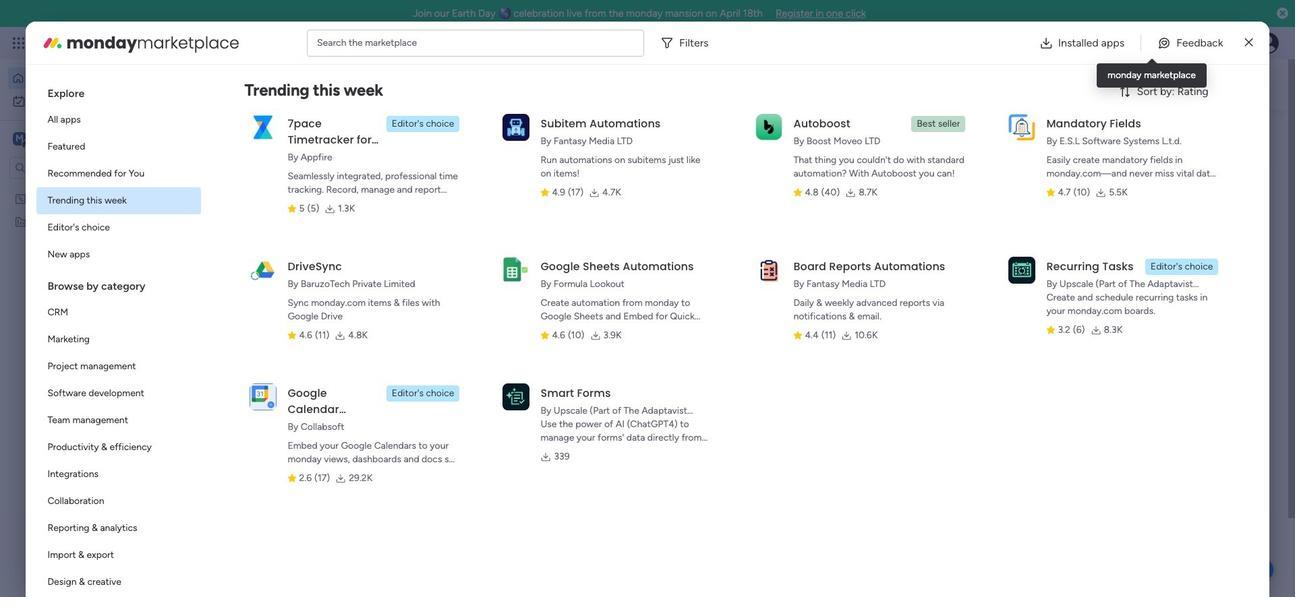 Task type: describe. For each thing, give the bounding box(es) containing it.
jacob simon image
[[1258, 32, 1279, 54]]

dapulse x slim image
[[1245, 35, 1253, 51]]

0 horizontal spatial monday marketplace image
[[42, 32, 64, 54]]

search everything image
[[1178, 36, 1192, 50]]

add to favorites image
[[591, 274, 605, 287]]

remove from favorites image
[[406, 274, 419, 287]]

public board image
[[266, 273, 281, 288]]

close recently visited image
[[249, 137, 265, 153]]

1 heading from the top
[[37, 76, 201, 107]]

invite members image
[[1115, 36, 1129, 50]]

help image
[[1208, 36, 1221, 50]]

update feed image
[[1086, 36, 1099, 50]]



Task type: locate. For each thing, give the bounding box(es) containing it.
Search in workspace field
[[28, 160, 113, 176]]

0 vertical spatial heading
[[37, 76, 201, 107]]

templates image image
[[1044, 129, 1223, 222]]

v2 bolt switch image
[[1148, 77, 1156, 92]]

roy mann image
[[281, 395, 308, 422]]

monday marketplace image
[[42, 32, 64, 54], [1145, 36, 1158, 50]]

select product image
[[12, 36, 26, 50]]

option
[[8, 67, 164, 89], [8, 90, 164, 112], [37, 107, 201, 134], [37, 134, 201, 161], [37, 161, 201, 188], [0, 187, 172, 189], [37, 188, 201, 215], [37, 215, 201, 242], [37, 242, 201, 269], [37, 300, 201, 327], [37, 327, 201, 354], [37, 354, 201, 381], [37, 381, 201, 408], [37, 408, 201, 435], [37, 435, 201, 462], [37, 462, 201, 488], [37, 488, 201, 515], [37, 515, 201, 542], [37, 542, 201, 569], [37, 569, 201, 596]]

workspace image
[[13, 132, 26, 146]]

2 heading from the top
[[37, 269, 201, 300]]

1 horizontal spatial monday marketplace image
[[1145, 36, 1158, 50]]

app logo image
[[250, 114, 277, 141], [503, 114, 530, 141], [756, 114, 783, 141], [1009, 114, 1036, 141], [250, 257, 277, 284], [503, 257, 530, 284], [756, 257, 783, 284], [1009, 257, 1036, 284], [250, 384, 277, 411], [503, 384, 530, 411]]

workspace selection element
[[13, 131, 113, 148]]

quick search results list box
[[249, 153, 1000, 332]]

monday marketplace image right select product "image"
[[42, 32, 64, 54]]

1 image
[[1096, 28, 1108, 43]]

1 vertical spatial heading
[[37, 269, 201, 300]]

heading
[[37, 76, 201, 107], [37, 269, 201, 300]]

monday marketplace image right invite members image
[[1145, 36, 1158, 50]]

list box
[[37, 76, 201, 598], [0, 185, 172, 415]]

notifications image
[[1056, 36, 1069, 50]]

see plans image
[[224, 36, 236, 51]]



Task type: vqa. For each thing, say whether or not it's contained in the screenshot.
Session
no



